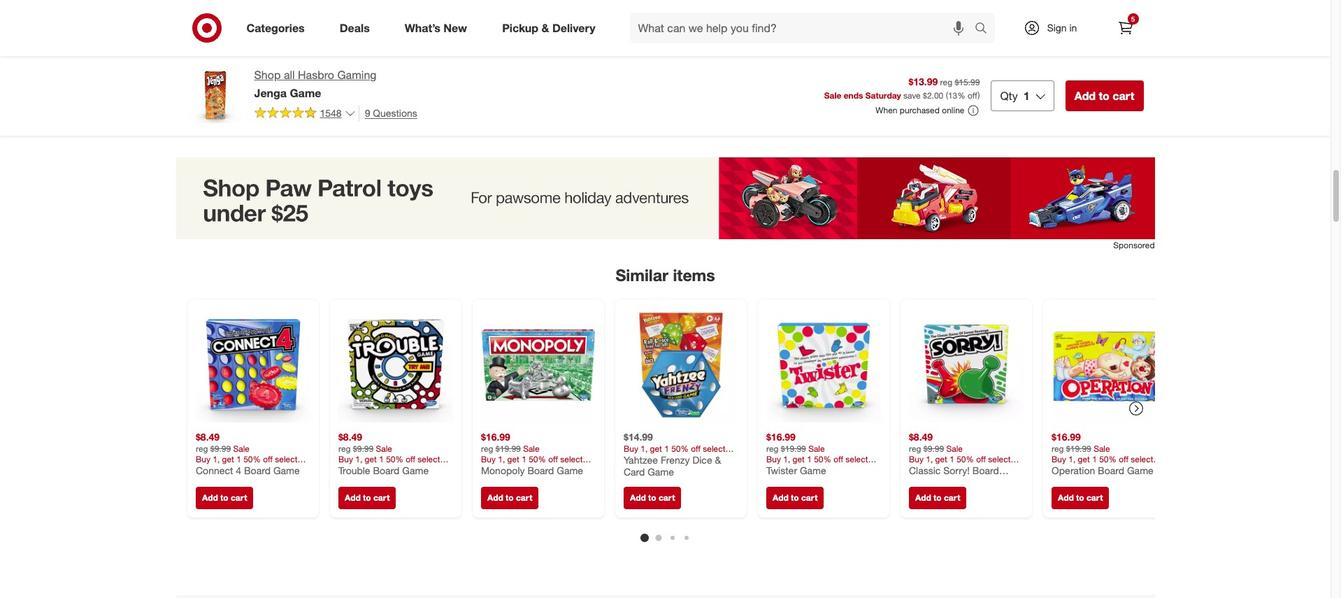 Task type: describe. For each thing, give the bounding box(es) containing it.
9 questions
[[365, 107, 418, 119]]

pickup & delivery
[[502, 21, 596, 35]]

cart for trouble board game
[[373, 492, 390, 503]]

sign in
[[1048, 22, 1078, 34]]

What can we help you find? suggestions appear below search field
[[630, 13, 979, 43]]

1548 link
[[254, 106, 356, 123]]

delivery
[[553, 21, 596, 35]]

board for monopoly board game
[[527, 464, 554, 476]]

$8.49 reg $9.99 sale for connect
[[196, 431, 249, 454]]

to for twister game
[[791, 492, 799, 503]]

5
[[1132, 15, 1136, 23]]

to for yahtzee frenzy dice & card game
[[648, 492, 656, 503]]

game left card
[[557, 464, 583, 476]]

saturday
[[866, 90, 902, 101]]

pickup
[[502, 21, 539, 35]]

$16.99 for twister
[[767, 431, 796, 443]]

$14.99
[[624, 431, 653, 443]]

monopoly board game
[[481, 464, 583, 476]]

game inside yahtzee frenzy dice & card game
[[648, 466, 674, 478]]

reg inside $13.99 reg $15.99 sale ends saturday save $ 2.00 ( 13 % off )
[[941, 77, 953, 88]]

operation board game
[[1052, 464, 1154, 476]]

add to cart for trouble board game
[[345, 492, 390, 503]]

& inside yahtzee frenzy dice & card game
[[715, 454, 721, 466]]

operation
[[1052, 464, 1096, 476]]

yahtzee
[[624, 454, 658, 466]]

twister
[[767, 464, 797, 476]]

game right operation
[[1128, 464, 1154, 476]]

save
[[904, 90, 921, 101]]

$
[[924, 90, 928, 101]]

sign in link
[[1012, 13, 1100, 43]]

board inside classic sorry! board game
[[973, 464, 999, 476]]

deals
[[340, 21, 370, 35]]

twister game
[[767, 464, 826, 476]]

1
[[1024, 89, 1030, 103]]

add to cart for monopoly board game
[[487, 492, 532, 503]]

sale inside $13.99 reg $15.99 sale ends saturday save $ 2.00 ( 13 % off )
[[825, 90, 842, 101]]

sale for twister game
[[809, 443, 825, 454]]

gaming
[[338, 68, 377, 82]]

add to cart button for connect 4 board game
[[196, 487, 253, 509]]

reg for trouble board game
[[338, 443, 351, 454]]

qty 1
[[1001, 89, 1030, 103]]

1 board from the left
[[244, 464, 270, 476]]

$8.49 for trouble board game
[[338, 431, 362, 443]]

add to cart button for operation board game
[[1052, 487, 1110, 509]]

what's new link
[[393, 13, 485, 43]]

trouble board game image
[[338, 308, 453, 423]]

)
[[978, 90, 981, 101]]

$13.99 reg $15.99 sale ends saturday save $ 2.00 ( 13 % off )
[[825, 76, 981, 101]]

add for trouble board game
[[345, 492, 361, 503]]

$19.99 for monopoly
[[496, 443, 521, 454]]

to for operation board game
[[1077, 492, 1085, 503]]

13
[[949, 90, 958, 101]]

add to cart button for classic sorry! board game
[[909, 487, 967, 509]]

purchased
[[900, 105, 940, 116]]

new
[[444, 21, 467, 35]]

cart for twister game
[[801, 492, 818, 503]]

$9.99 for trouble
[[353, 443, 373, 454]]

when
[[876, 105, 898, 116]]

board for operation board game
[[1098, 464, 1125, 476]]

$8.49 for classic sorry! board game
[[909, 431, 933, 443]]

add to cart for twister game
[[773, 492, 818, 503]]

sign
[[1048, 22, 1067, 34]]

board for trouble board game
[[373, 464, 399, 476]]

what's
[[405, 21, 441, 35]]

9 questions link
[[359, 106, 418, 122]]

9
[[365, 107, 370, 119]]

add for classic sorry! board game
[[916, 492, 931, 503]]

game right twister at the right bottom of page
[[800, 464, 826, 476]]

add to cart for connect 4 board game
[[202, 492, 247, 503]]

to for monopoly board game
[[506, 492, 514, 503]]

add to cart for classic sorry! board game
[[916, 492, 961, 503]]

deals link
[[328, 13, 387, 43]]

yahtzee frenzy dice & card game
[[624, 454, 721, 478]]

cart down 5 link at right top
[[1113, 89, 1135, 103]]

monopoly
[[481, 464, 525, 476]]

reg for operation board game
[[1052, 443, 1064, 454]]

& inside pickup & delivery link
[[542, 21, 550, 35]]



Task type: locate. For each thing, give the bounding box(es) containing it.
operation board game image
[[1052, 308, 1167, 423]]

3 $9.99 from the left
[[924, 443, 944, 454]]

classic sorry! board game image
[[909, 308, 1024, 423]]

$8.49 reg $9.99 sale for trouble
[[338, 431, 392, 454]]

$16.99 reg $19.99 sale for twister
[[767, 431, 825, 454]]

1 horizontal spatial $16.99 reg $19.99 sale
[[767, 431, 825, 454]]

add down twister at the right bottom of page
[[773, 492, 789, 503]]

online
[[943, 105, 965, 116]]

2 horizontal spatial $19.99
[[1067, 443, 1092, 454]]

1 $16.99 from the left
[[481, 431, 510, 443]]

game
[[290, 86, 321, 100], [273, 464, 300, 476], [402, 464, 429, 476], [557, 464, 583, 476], [800, 464, 826, 476], [1128, 464, 1154, 476], [648, 466, 674, 478], [909, 476, 936, 488]]

0 horizontal spatial $16.99
[[481, 431, 510, 443]]

board right monopoly
[[527, 464, 554, 476]]

image of jenga game image
[[187, 67, 243, 123]]

2 horizontal spatial $16.99
[[1052, 431, 1081, 443]]

twister game image
[[767, 308, 881, 423]]

2 $16.99 reg $19.99 sale from the left
[[767, 431, 825, 454]]

cart down '4'
[[231, 492, 247, 503]]

1 horizontal spatial $8.49
[[338, 431, 362, 443]]

shop
[[254, 68, 281, 82]]

$16.99 reg $19.99 sale up twister game
[[767, 431, 825, 454]]

cart down trouble board game
[[373, 492, 390, 503]]

search
[[969, 22, 1002, 36]]

add for yahtzee frenzy dice & card game
[[630, 492, 646, 503]]

1548
[[320, 107, 342, 119]]

sale up "operation board game"
[[1094, 443, 1110, 454]]

$19.99
[[496, 443, 521, 454], [781, 443, 806, 454], [1067, 443, 1092, 454]]

0 horizontal spatial &
[[542, 21, 550, 35]]

$13.99
[[909, 76, 938, 88]]

add down trouble
[[345, 492, 361, 503]]

(
[[946, 90, 949, 101]]

$16.99 for operation
[[1052, 431, 1081, 443]]

add down classic
[[916, 492, 931, 503]]

reg up operation
[[1052, 443, 1064, 454]]

card
[[624, 466, 645, 478]]

cart for monopoly board game
[[516, 492, 532, 503]]

add to cart button for yahtzee frenzy dice & card game
[[624, 487, 681, 509]]

$8.49 reg $9.99 sale
[[196, 431, 249, 454], [338, 431, 392, 454], [909, 431, 963, 454]]

add to cart button for twister game
[[767, 487, 824, 509]]

sale for operation board game
[[1094, 443, 1110, 454]]

game inside classic sorry! board game
[[909, 476, 936, 488]]

0 vertical spatial &
[[542, 21, 550, 35]]

$8.49 reg $9.99 sale for classic
[[909, 431, 963, 454]]

$9.99 for classic
[[924, 443, 944, 454]]

1 vertical spatial &
[[715, 454, 721, 466]]

2 horizontal spatial $8.49 reg $9.99 sale
[[909, 431, 963, 454]]

sale left ends
[[825, 90, 842, 101]]

trouble board game
[[338, 464, 429, 476]]

3 board from the left
[[527, 464, 554, 476]]

add down monopoly
[[487, 492, 503, 503]]

3 $16.99 from the left
[[1052, 431, 1081, 443]]

sale up monopoly board game
[[523, 443, 540, 454]]

$19.99 up twister game
[[781, 443, 806, 454]]

3 $16.99 reg $19.99 sale from the left
[[1052, 431, 1110, 454]]

cart down yahtzee frenzy dice & card game
[[659, 492, 675, 503]]

$9.99 for connect
[[210, 443, 231, 454]]

1 $19.99 from the left
[[496, 443, 521, 454]]

add
[[1075, 89, 1096, 103], [202, 492, 218, 503], [345, 492, 361, 503], [487, 492, 503, 503], [630, 492, 646, 503], [773, 492, 789, 503], [916, 492, 931, 503], [1058, 492, 1074, 503]]

cart down classic sorry! board game
[[944, 492, 961, 503]]

cart down monopoly board game
[[516, 492, 532, 503]]

reg for classic sorry! board game
[[909, 443, 921, 454]]

0 horizontal spatial $16.99 reg $19.99 sale
[[481, 431, 540, 454]]

connect
[[196, 464, 233, 476]]

0 horizontal spatial $8.49 reg $9.99 sale
[[196, 431, 249, 454]]

trouble
[[338, 464, 370, 476]]

off
[[968, 90, 978, 101]]

qty
[[1001, 89, 1019, 103]]

advertisement region
[[176, 157, 1156, 239]]

reg up trouble
[[338, 443, 351, 454]]

cart down twister game
[[801, 492, 818, 503]]

2 $8.49 from the left
[[338, 431, 362, 443]]

similar items region
[[176, 157, 1175, 598]]

connect 4 board game
[[196, 464, 300, 476]]

2 $9.99 from the left
[[353, 443, 373, 454]]

2 $19.99 from the left
[[781, 443, 806, 454]]

board right sorry!
[[973, 464, 999, 476]]

reg for connect 4 board game
[[196, 443, 208, 454]]

$19.99 up monopoly
[[496, 443, 521, 454]]

$9.99 up connect
[[210, 443, 231, 454]]

$16.99 up operation
[[1052, 431, 1081, 443]]

$8.49 for connect 4 board game
[[196, 431, 219, 443]]

reg
[[941, 77, 953, 88], [196, 443, 208, 454], [338, 443, 351, 454], [481, 443, 493, 454], [767, 443, 779, 454], [909, 443, 921, 454], [1052, 443, 1064, 454]]

$8.49 reg $9.99 sale up classic
[[909, 431, 963, 454]]

categories link
[[235, 13, 322, 43]]

0 horizontal spatial $8.49
[[196, 431, 219, 443]]

connect 4 board game image
[[196, 308, 310, 423]]

cart
[[1113, 89, 1135, 103], [231, 492, 247, 503], [373, 492, 390, 503], [516, 492, 532, 503], [659, 492, 675, 503], [801, 492, 818, 503], [944, 492, 961, 503], [1087, 492, 1103, 503]]

reg up classic
[[909, 443, 921, 454]]

reg for twister game
[[767, 443, 779, 454]]

add to cart button
[[1066, 80, 1144, 111], [196, 487, 253, 509], [338, 487, 396, 509], [481, 487, 539, 509], [624, 487, 681, 509], [767, 487, 824, 509], [909, 487, 967, 509], [1052, 487, 1110, 509]]

4 board from the left
[[973, 464, 999, 476]]

0 horizontal spatial $19.99
[[496, 443, 521, 454]]

questions
[[373, 107, 418, 119]]

search button
[[969, 13, 1002, 46]]

sponsored
[[1114, 240, 1156, 250]]

to
[[1100, 89, 1110, 103], [220, 492, 228, 503], [363, 492, 371, 503], [506, 492, 514, 503], [648, 492, 656, 503], [791, 492, 799, 503], [934, 492, 942, 503], [1077, 492, 1085, 503]]

add down operation
[[1058, 492, 1074, 503]]

to for connect 4 board game
[[220, 492, 228, 503]]

similar items
[[616, 265, 716, 285]]

$8.49 reg $9.99 sale up trouble
[[338, 431, 392, 454]]

monopoly board game image
[[481, 308, 596, 423]]

$16.99 reg $19.99 sale up operation
[[1052, 431, 1110, 454]]

$9.99
[[210, 443, 231, 454], [353, 443, 373, 454], [924, 443, 944, 454]]

5 link
[[1111, 13, 1142, 43]]

$16.99 reg $19.99 sale for monopoly
[[481, 431, 540, 454]]

yahtzee frenzy dice & card game image
[[624, 308, 739, 423]]

$16.99 reg $19.99 sale for operation
[[1052, 431, 1110, 454]]

$19.99 for operation
[[1067, 443, 1092, 454]]

sale up twister game
[[809, 443, 825, 454]]

$16.99 reg $19.99 sale up monopoly
[[481, 431, 540, 454]]

$8.49 reg $9.99 sale up connect
[[196, 431, 249, 454]]

what's new
[[405, 21, 467, 35]]

reg for monopoly board game
[[481, 443, 493, 454]]

board right trouble
[[373, 464, 399, 476]]

$16.99
[[481, 431, 510, 443], [767, 431, 796, 443], [1052, 431, 1081, 443]]

dice
[[693, 454, 712, 466]]

sale for classic sorry! board game
[[947, 443, 963, 454]]

game right trouble
[[402, 464, 429, 476]]

reg up twister at the right bottom of page
[[767, 443, 779, 454]]

1 horizontal spatial $19.99
[[781, 443, 806, 454]]

categories
[[247, 21, 305, 35]]

add for monopoly board game
[[487, 492, 503, 503]]

0 horizontal spatial $9.99
[[210, 443, 231, 454]]

1 horizontal spatial &
[[715, 454, 721, 466]]

$16.99 reg $19.99 sale
[[481, 431, 540, 454], [767, 431, 825, 454], [1052, 431, 1110, 454]]

3 $8.49 from the left
[[909, 431, 933, 443]]

add to cart
[[1075, 89, 1135, 103], [202, 492, 247, 503], [345, 492, 390, 503], [487, 492, 532, 503], [630, 492, 675, 503], [773, 492, 818, 503], [916, 492, 961, 503], [1058, 492, 1103, 503]]

add to cart button for trouble board game
[[338, 487, 396, 509]]

reg up monopoly
[[481, 443, 493, 454]]

sale for monopoly board game
[[523, 443, 540, 454]]

game down the hasbro on the top
[[290, 86, 321, 100]]

add right 1
[[1075, 89, 1096, 103]]

sale for trouble board game
[[376, 443, 392, 454]]

frenzy
[[661, 454, 690, 466]]

all
[[284, 68, 295, 82]]

shop all hasbro gaming jenga game
[[254, 68, 377, 100]]

5 board from the left
[[1098, 464, 1125, 476]]

ends
[[844, 90, 864, 101]]

cart for connect 4 board game
[[231, 492, 247, 503]]

game down frenzy on the bottom
[[648, 466, 674, 478]]

sale up sorry!
[[947, 443, 963, 454]]

add to cart for operation board game
[[1058, 492, 1103, 503]]

2 $16.99 from the left
[[767, 431, 796, 443]]

add to cart for yahtzee frenzy dice & card game
[[630, 492, 675, 503]]

add for connect 4 board game
[[202, 492, 218, 503]]

board right operation
[[1098, 464, 1125, 476]]

$19.99 up operation
[[1067, 443, 1092, 454]]

$16.99 up monopoly
[[481, 431, 510, 443]]

2 horizontal spatial $16.99 reg $19.99 sale
[[1052, 431, 1110, 454]]

$9.99 up trouble
[[353, 443, 373, 454]]

hasbro
[[298, 68, 334, 82]]

pickup & delivery link
[[491, 13, 613, 43]]

classic sorry! board game
[[909, 464, 999, 488]]

3 $8.49 reg $9.99 sale from the left
[[909, 431, 963, 454]]

cart down "operation board game"
[[1087, 492, 1103, 503]]

2.00
[[928, 90, 944, 101]]

2 horizontal spatial $9.99
[[924, 443, 944, 454]]

reg up (
[[941, 77, 953, 88]]

similar
[[616, 265, 669, 285]]

2 horizontal spatial $8.49
[[909, 431, 933, 443]]

& right the pickup
[[542, 21, 550, 35]]

jenga
[[254, 86, 287, 100]]

$15.99
[[955, 77, 981, 88]]

add for operation board game
[[1058, 492, 1074, 503]]

add down connect
[[202, 492, 218, 503]]

game down classic
[[909, 476, 936, 488]]

$19.99 for twister
[[781, 443, 806, 454]]

when purchased online
[[876, 105, 965, 116]]

$16.99 up twister at the right bottom of page
[[767, 431, 796, 443]]

1 $8.49 from the left
[[196, 431, 219, 443]]

in
[[1070, 22, 1078, 34]]

to for classic sorry! board game
[[934, 492, 942, 503]]

board
[[244, 464, 270, 476], [373, 464, 399, 476], [527, 464, 554, 476], [973, 464, 999, 476], [1098, 464, 1125, 476]]

1 $9.99 from the left
[[210, 443, 231, 454]]

$16.99 for monopoly
[[481, 431, 510, 443]]

$8.49 up trouble
[[338, 431, 362, 443]]

cart for classic sorry! board game
[[944, 492, 961, 503]]

cart for yahtzee frenzy dice & card game
[[659, 492, 675, 503]]

1 horizontal spatial $9.99
[[353, 443, 373, 454]]

sale up trouble board game
[[376, 443, 392, 454]]

game inside shop all hasbro gaming jenga game
[[290, 86, 321, 100]]

sorry!
[[944, 464, 970, 476]]

items
[[673, 265, 716, 285]]

classic
[[909, 464, 941, 476]]

&
[[542, 21, 550, 35], [715, 454, 721, 466]]

add down card
[[630, 492, 646, 503]]

$8.49
[[196, 431, 219, 443], [338, 431, 362, 443], [909, 431, 933, 443]]

2 $8.49 reg $9.99 sale from the left
[[338, 431, 392, 454]]

1 horizontal spatial $8.49 reg $9.99 sale
[[338, 431, 392, 454]]

$9.99 up classic
[[924, 443, 944, 454]]

1 $8.49 reg $9.99 sale from the left
[[196, 431, 249, 454]]

2 board from the left
[[373, 464, 399, 476]]

game right '4'
[[273, 464, 300, 476]]

sale
[[825, 90, 842, 101], [233, 443, 249, 454], [376, 443, 392, 454], [523, 443, 540, 454], [809, 443, 825, 454], [947, 443, 963, 454], [1094, 443, 1110, 454]]

add for twister game
[[773, 492, 789, 503]]

sale up '4'
[[233, 443, 249, 454]]

add to cart button for monopoly board game
[[481, 487, 539, 509]]

%
[[958, 90, 966, 101]]

reg up connect
[[196, 443, 208, 454]]

$8.49 up classic
[[909, 431, 933, 443]]

4
[[236, 464, 241, 476]]

3 $19.99 from the left
[[1067, 443, 1092, 454]]

1 $16.99 reg $19.99 sale from the left
[[481, 431, 540, 454]]

board right '4'
[[244, 464, 270, 476]]

to for trouble board game
[[363, 492, 371, 503]]

sale for connect 4 board game
[[233, 443, 249, 454]]

cart for operation board game
[[1087, 492, 1103, 503]]

& right dice on the right bottom of page
[[715, 454, 721, 466]]

$8.49 up connect
[[196, 431, 219, 443]]

1 horizontal spatial $16.99
[[767, 431, 796, 443]]



Task type: vqa. For each thing, say whether or not it's contained in the screenshot.
second $9.99 from right
yes



